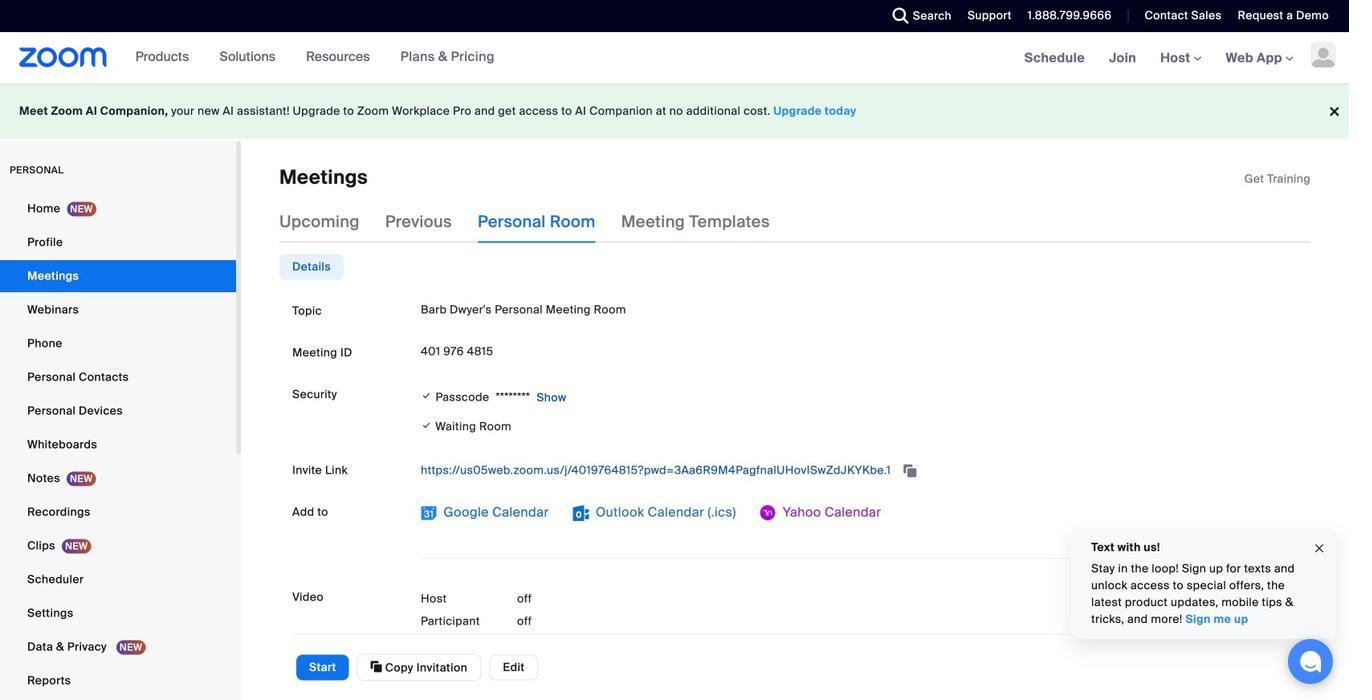 Task type: locate. For each thing, give the bounding box(es) containing it.
copy image
[[371, 660, 382, 674]]

banner
[[0, 32, 1349, 85]]

footer
[[0, 84, 1349, 139]]

open chat image
[[1299, 650, 1322, 673]]

application
[[1244, 171, 1311, 187]]

personal menu menu
[[0, 193, 236, 699]]

tab
[[279, 254, 344, 280]]

checked image
[[421, 417, 432, 434]]

tab list
[[279, 254, 344, 280]]

copy url image
[[902, 465, 918, 477]]

add to yahoo calendar image
[[760, 505, 776, 521]]

add to google calendar image
[[421, 505, 437, 521]]



Task type: vqa. For each thing, say whether or not it's contained in the screenshot.
date range picker end field
no



Task type: describe. For each thing, give the bounding box(es) containing it.
tabs of meeting tab list
[[279, 201, 796, 243]]

checked image
[[421, 388, 432, 404]]

close image
[[1313, 539, 1326, 558]]

zoom logo image
[[19, 47, 107, 67]]

add to outlook calendar (.ics) image
[[573, 505, 589, 521]]

meetings navigation
[[1012, 32, 1349, 85]]

profile picture image
[[1311, 42, 1336, 67]]

product information navigation
[[107, 32, 507, 84]]



